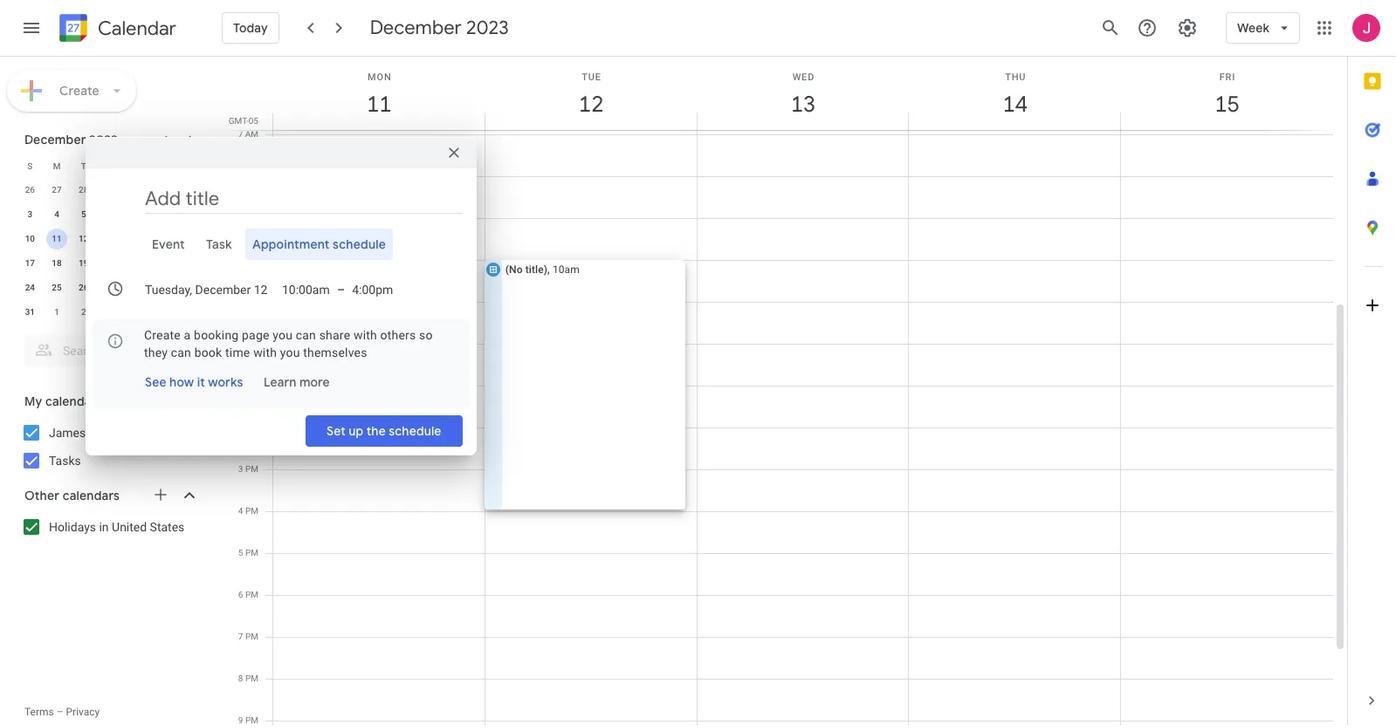Task type: locate. For each thing, give the bounding box(es) containing it.
18 element
[[46, 253, 67, 274]]

am up the page
[[245, 297, 258, 307]]

create inside create a booking page you can share with others so they can book time with you themselves
[[144, 328, 181, 342]]

4 for 4 pm
[[238, 506, 243, 516]]

5 inside december 2023 grid
[[81, 210, 86, 219]]

1 vertical spatial with
[[253, 346, 277, 360]]

week
[[1237, 20, 1270, 36]]

2 7 from the top
[[238, 632, 243, 642]]

4 row from the top
[[17, 227, 204, 251]]

the
[[367, 424, 386, 439]]

7 for 7 pm
[[238, 632, 243, 642]]

26 left november 27 element
[[25, 185, 35, 195]]

0 vertical spatial 12
[[578, 90, 603, 119]]

0 vertical spatial schedule
[[333, 237, 386, 252]]

6 pm
[[238, 590, 258, 600]]

10 up 11 am
[[233, 255, 243, 265]]

11 column header
[[272, 57, 485, 130]]

2 down 26 element
[[81, 307, 86, 317]]

tab list
[[1348, 57, 1396, 677], [100, 229, 463, 260]]

27 down m
[[52, 185, 62, 195]]

james peterson
[[49, 426, 138, 440]]

row down november 30 element
[[17, 203, 204, 227]]

0 horizontal spatial t
[[81, 161, 86, 171]]

0 vertical spatial create
[[59, 83, 99, 99]]

0 vertical spatial 8
[[162, 210, 167, 219]]

11 down mon
[[366, 90, 391, 119]]

pm right works
[[245, 381, 258, 390]]

0 vertical spatial 26
[[25, 185, 35, 195]]

pm for 6 pm
[[245, 590, 258, 600]]

it
[[197, 375, 205, 390]]

30 element
[[180, 278, 201, 299]]

0 horizontal spatial schedule
[[333, 237, 386, 252]]

1 down the 'time'
[[238, 381, 243, 390]]

calendars inside other calendars dropdown button
[[63, 488, 120, 504]]

up
[[349, 424, 364, 439]]

1 vertical spatial 27
[[105, 283, 115, 293]]

1 vertical spatial create
[[144, 328, 181, 342]]

you
[[273, 328, 293, 342], [280, 346, 300, 360]]

1 horizontal spatial december 2023
[[370, 16, 509, 40]]

s
[[27, 161, 33, 171], [188, 161, 194, 171]]

create inside dropdown button
[[59, 83, 99, 99]]

create
[[59, 83, 99, 99], [144, 328, 181, 342]]

row up 28
[[17, 154, 204, 178]]

19 element
[[73, 253, 94, 274]]

2 horizontal spatial 12
[[578, 90, 603, 119]]

9 inside grid
[[238, 213, 243, 223]]

4 for 4
[[54, 210, 59, 219]]

26 down 19 'element'
[[79, 283, 89, 293]]

6 pm from the top
[[245, 590, 258, 600]]

pm up 5 pm
[[245, 506, 258, 516]]

appointment
[[253, 237, 330, 252]]

pm down "7 pm"
[[245, 674, 258, 684]]

8
[[162, 210, 167, 219], [238, 674, 243, 684]]

row containing 31
[[17, 300, 204, 325]]

4 up 5 pm
[[238, 506, 243, 516]]

10 for 10 am
[[233, 255, 243, 265]]

0 horizontal spatial 8
[[162, 210, 167, 219]]

calendars inside my calendars dropdown button
[[45, 394, 102, 410]]

today
[[233, 20, 268, 36]]

2 horizontal spatial 11
[[366, 90, 391, 119]]

1 horizontal spatial 3
[[238, 465, 243, 474]]

how
[[169, 375, 194, 390]]

,
[[548, 264, 550, 276]]

13 link
[[783, 85, 823, 125]]

task button
[[199, 229, 239, 260]]

create down calendar element
[[59, 83, 99, 99]]

task
[[206, 237, 232, 252]]

0 vertical spatial 7
[[238, 129, 243, 139]]

12 link
[[571, 85, 611, 125]]

8 for 8
[[162, 210, 167, 219]]

1 vertical spatial 3
[[238, 465, 243, 474]]

4 down november 27 element
[[54, 210, 59, 219]]

3 pm from the top
[[245, 465, 258, 474]]

grid containing 11
[[224, 57, 1347, 726]]

pm right "6"
[[245, 590, 258, 600]]

12 inside row group
[[79, 234, 89, 244]]

t
[[81, 161, 86, 171], [135, 161, 140, 171]]

5 row from the top
[[17, 251, 204, 276]]

december up m
[[24, 132, 86, 148]]

11 up the page
[[233, 297, 243, 307]]

5 up "6"
[[238, 548, 243, 558]]

3 row from the top
[[17, 203, 204, 227]]

0 horizontal spatial 12
[[79, 234, 89, 244]]

am for 9 am
[[245, 213, 258, 223]]

add other calendars image
[[152, 486, 169, 504]]

row containing s
[[17, 154, 204, 178]]

0 horizontal spatial 2023
[[89, 132, 118, 148]]

1 vertical spatial 26
[[79, 283, 89, 293]]

1 down f
[[162, 185, 167, 195]]

1 for 1 pm
[[238, 381, 243, 390]]

– left end time text box
[[337, 283, 345, 297]]

1 vertical spatial 2023
[[89, 132, 118, 148]]

1 vertical spatial 15
[[159, 234, 169, 244]]

t up 28
[[81, 161, 86, 171]]

1 vertical spatial 8
[[238, 674, 243, 684]]

0 vertical spatial calendars
[[45, 394, 102, 410]]

0 vertical spatial 15
[[1214, 90, 1239, 119]]

2 pm from the top
[[245, 381, 258, 390]]

calendars up james
[[45, 394, 102, 410]]

18
[[52, 258, 62, 268]]

0 vertical spatial 3
[[28, 210, 32, 219]]

title)
[[525, 264, 548, 276]]

schedule right the
[[389, 424, 442, 439]]

0 horizontal spatial tab list
[[100, 229, 463, 260]]

2 row from the top
[[17, 178, 204, 203]]

8 for 8 pm
[[238, 674, 243, 684]]

tue 12
[[578, 72, 603, 119]]

1 vertical spatial can
[[171, 346, 191, 360]]

0 horizontal spatial 9
[[188, 210, 193, 219]]

holidays
[[49, 520, 96, 534]]

1 horizontal spatial 12
[[233, 339, 243, 348]]

december up mon
[[370, 16, 462, 40]]

8 pm from the top
[[245, 674, 258, 684]]

27
[[52, 185, 62, 195], [105, 283, 115, 293]]

1 pm from the top
[[245, 339, 258, 348]]

10 inside row
[[25, 234, 35, 244]]

7 row from the top
[[17, 300, 204, 325]]

mon
[[368, 72, 392, 83]]

am down 05 on the top left
[[245, 129, 258, 139]]

12 element
[[73, 229, 94, 250]]

1 vertical spatial schedule
[[389, 424, 442, 439]]

0 horizontal spatial 4
[[54, 210, 59, 219]]

0 vertical spatial 1
[[162, 185, 167, 195]]

0 vertical spatial 4
[[54, 210, 59, 219]]

row up january 3 element
[[17, 276, 204, 300]]

1 horizontal spatial 5
[[238, 548, 243, 558]]

Start date text field
[[145, 279, 268, 300]]

1 7 from the top
[[238, 129, 243, 139]]

row containing 10
[[17, 227, 204, 251]]

1
[[162, 185, 167, 195], [54, 307, 59, 317], [238, 381, 243, 390]]

1 horizontal spatial 8
[[238, 674, 243, 684]]

1 vertical spatial 7
[[238, 632, 243, 642]]

0 horizontal spatial 1
[[54, 307, 59, 317]]

19
[[79, 258, 89, 268]]

10 up 17 on the top left of page
[[25, 234, 35, 244]]

december 2023 up mon
[[370, 16, 509, 40]]

holidays in united states
[[49, 520, 185, 534]]

3
[[28, 210, 32, 219], [238, 465, 243, 474]]

1 horizontal spatial t
[[135, 161, 140, 171]]

0 horizontal spatial 3
[[28, 210, 32, 219]]

learn
[[264, 375, 297, 390]]

1 horizontal spatial 4
[[238, 506, 243, 516]]

4 am from the top
[[245, 297, 258, 307]]

pm for 7 pm
[[245, 632, 258, 642]]

1 horizontal spatial tab list
[[1348, 57, 1396, 677]]

terms link
[[24, 706, 54, 719]]

book
[[194, 346, 222, 360]]

31 element
[[20, 302, 40, 323]]

schedule
[[333, 237, 386, 252], [389, 424, 442, 439]]

privacy
[[66, 706, 100, 719]]

my calendars button
[[3, 388, 217, 416]]

calendars for other calendars
[[63, 488, 120, 504]]

0 horizontal spatial s
[[27, 161, 33, 171]]

settings menu image
[[1177, 17, 1198, 38]]

28
[[79, 185, 89, 195]]

7 pm from the top
[[245, 632, 258, 642]]

1 pm
[[238, 381, 258, 390]]

row group
[[17, 178, 204, 325]]

0 vertical spatial 27
[[52, 185, 62, 195]]

1 vertical spatial 4
[[238, 506, 243, 516]]

12 right book at top left
[[233, 339, 243, 348]]

walk
[[319, 369, 342, 381]]

12 up the 19
[[79, 234, 89, 244]]

calendar heading
[[94, 16, 176, 41]]

1 vertical spatial 2
[[81, 307, 86, 317]]

10
[[25, 234, 35, 244], [233, 255, 243, 265]]

pm down 6 pm
[[245, 632, 258, 642]]

1 vertical spatial you
[[280, 346, 300, 360]]

1 vertical spatial 1
[[54, 307, 59, 317]]

10 inside grid
[[233, 255, 243, 265]]

1 vertical spatial december 2023
[[24, 132, 118, 148]]

8 inside december 2023 grid
[[162, 210, 167, 219]]

with right share
[[354, 328, 377, 342]]

january 4 element
[[127, 302, 148, 323]]

None search field
[[0, 328, 217, 367]]

you up trail
[[280, 346, 300, 360]]

1 vertical spatial 10
[[233, 255, 243, 265]]

15 up "22" element
[[159, 234, 169, 244]]

appointment schedule button
[[246, 229, 393, 260]]

8 down "7 pm"
[[238, 674, 243, 684]]

see how it works
[[145, 375, 243, 390]]

2 vertical spatial 1
[[238, 381, 243, 390]]

pm right booking
[[245, 339, 258, 348]]

week button
[[1226, 7, 1300, 49]]

0 horizontal spatial can
[[171, 346, 191, 360]]

0 vertical spatial december
[[370, 16, 462, 40]]

0 vertical spatial december 2023
[[370, 16, 509, 40]]

t up november 30 element
[[135, 161, 140, 171]]

0 vertical spatial you
[[273, 328, 293, 342]]

5 pm
[[238, 548, 258, 558]]

pm down 4 pm
[[245, 548, 258, 558]]

1 vertical spatial 5
[[238, 548, 243, 558]]

26 element
[[73, 278, 94, 299]]

1 vertical spatial 12
[[79, 234, 89, 244]]

december 2023 up m
[[24, 132, 118, 148]]

– right terms
[[56, 706, 63, 719]]

1 t from the left
[[81, 161, 86, 171]]

grid
[[224, 57, 1347, 726]]

row down w
[[17, 178, 204, 203]]

0 vertical spatial 2023
[[466, 16, 509, 40]]

Search for people text field
[[35, 335, 189, 367]]

row down 27 element
[[17, 300, 204, 325]]

december 2023 grid
[[17, 154, 204, 325]]

s right f
[[188, 161, 194, 171]]

14
[[1002, 90, 1027, 119]]

2 vertical spatial 12
[[233, 339, 243, 348]]

0 horizontal spatial 27
[[52, 185, 62, 195]]

2
[[188, 185, 193, 195], [81, 307, 86, 317]]

row containing 24
[[17, 276, 204, 300]]

3 up 4 pm
[[238, 465, 243, 474]]

0 vertical spatial with
[[354, 328, 377, 342]]

in
[[99, 520, 109, 534]]

1 horizontal spatial 27
[[105, 283, 115, 293]]

mon 11
[[366, 72, 392, 119]]

7 element
[[127, 204, 148, 225]]

2 vertical spatial 11
[[233, 297, 243, 307]]

create for create a booking page you can share with others so they can book time with you themselves
[[144, 328, 181, 342]]

1 horizontal spatial create
[[144, 328, 181, 342]]

15 down 'fri'
[[1214, 90, 1239, 119]]

4 pm from the top
[[245, 506, 258, 516]]

time
[[225, 346, 250, 360]]

9 inside row group
[[188, 210, 193, 219]]

0 horizontal spatial –
[[56, 706, 63, 719]]

0 horizontal spatial december 2023
[[24, 132, 118, 148]]

row
[[17, 154, 204, 178], [17, 178, 204, 203], [17, 203, 204, 227], [17, 227, 204, 251], [17, 251, 204, 276], [17, 276, 204, 300], [17, 300, 204, 325]]

1 horizontal spatial 2
[[188, 185, 193, 195]]

can left share
[[296, 328, 316, 342]]

0 horizontal spatial 15
[[159, 234, 169, 244]]

1 horizontal spatial 11
[[233, 297, 243, 307]]

1 horizontal spatial 10
[[233, 255, 243, 265]]

pm for 3 pm
[[245, 465, 258, 474]]

1 horizontal spatial 1
[[162, 185, 167, 195]]

3 down november 26 element
[[28, 210, 32, 219]]

4
[[54, 210, 59, 219], [238, 506, 243, 516]]

1 vertical spatial december
[[24, 132, 86, 148]]

2 s from the left
[[188, 161, 194, 171]]

0 vertical spatial 2
[[188, 185, 193, 195]]

can down a
[[171, 346, 191, 360]]

15 column header
[[1121, 57, 1333, 130]]

pm for 5 pm
[[245, 548, 258, 558]]

you right the page
[[273, 328, 293, 342]]

0 horizontal spatial 5
[[81, 210, 86, 219]]

1 am from the top
[[245, 129, 258, 139]]

am right task button on the left of page
[[245, 255, 258, 265]]

create up they
[[144, 328, 181, 342]]

1 for 'january 1' element in the left top of the page
[[54, 307, 59, 317]]

fri
[[1220, 72, 1236, 83]]

11 up 18
[[52, 234, 62, 244]]

calendar
[[98, 16, 176, 41]]

0 horizontal spatial 26
[[25, 185, 35, 195]]

2 horizontal spatial 1
[[238, 381, 243, 390]]

28 element
[[127, 278, 148, 299]]

1 horizontal spatial 26
[[79, 283, 89, 293]]

7 down gmt-
[[238, 129, 243, 139]]

12
[[578, 90, 603, 119], [79, 234, 89, 244], [233, 339, 243, 348]]

january 5 element
[[154, 302, 175, 323]]

calendars up in
[[63, 488, 120, 504]]

with down the page
[[253, 346, 277, 360]]

november 30 element
[[127, 180, 148, 201]]

1 vertical spatial 11
[[52, 234, 62, 244]]

tab list containing event
[[100, 229, 463, 260]]

9 for 9
[[188, 210, 193, 219]]

7 down "6"
[[238, 632, 243, 642]]

2 am from the top
[[245, 213, 258, 223]]

8 up the 15 element
[[162, 210, 167, 219]]

0 vertical spatial 11
[[366, 90, 391, 119]]

1 vertical spatial calendars
[[63, 488, 120, 504]]

3 inside row group
[[28, 210, 32, 219]]

9 up 16
[[188, 210, 193, 219]]

17
[[25, 258, 35, 268]]

2023
[[466, 16, 509, 40], [89, 132, 118, 148]]

1 horizontal spatial –
[[337, 283, 345, 297]]

16
[[186, 234, 196, 244]]

29 element
[[154, 278, 175, 299]]

row up 27 element
[[17, 251, 204, 276]]

1 horizontal spatial can
[[296, 328, 316, 342]]

1 row from the top
[[17, 154, 204, 178]]

pm for 8 pm
[[245, 674, 258, 684]]

15
[[1214, 90, 1239, 119], [159, 234, 169, 244]]

november 28 element
[[73, 180, 94, 201]]

27 up january 3 element
[[105, 283, 115, 293]]

1 horizontal spatial 9
[[238, 213, 243, 223]]

am up 10 am
[[245, 213, 258, 223]]

5 pm from the top
[[245, 548, 258, 558]]

15 inside the 15 element
[[159, 234, 169, 244]]

0 vertical spatial can
[[296, 328, 316, 342]]

s up november 26 element
[[27, 161, 33, 171]]

december
[[370, 16, 462, 40], [24, 132, 86, 148]]

0 vertical spatial 5
[[81, 210, 86, 219]]

with
[[354, 328, 377, 342], [253, 346, 277, 360]]

works
[[208, 375, 243, 390]]

united
[[112, 520, 147, 534]]

0 horizontal spatial 2
[[81, 307, 86, 317]]

row up the 19
[[17, 227, 204, 251]]

22 element
[[154, 253, 175, 274]]

1 horizontal spatial 15
[[1214, 90, 1239, 119]]

12 inside column header
[[578, 90, 603, 119]]

9 up task button on the left of page
[[238, 213, 243, 223]]

they
[[144, 346, 168, 360]]

december 2023
[[370, 16, 509, 40], [24, 132, 118, 148]]

6 row from the top
[[17, 276, 204, 300]]

row containing 26
[[17, 178, 204, 203]]

2 up 16
[[188, 185, 193, 195]]

page
[[242, 328, 269, 342]]

0 horizontal spatial 10
[[25, 234, 35, 244]]

0 horizontal spatial 11
[[52, 234, 62, 244]]

3 am from the top
[[245, 255, 258, 265]]

9 for 9 am
[[238, 213, 243, 223]]

9
[[188, 210, 193, 219], [238, 213, 243, 223]]

support image
[[1137, 17, 1158, 38]]

pm up 4 pm
[[245, 465, 258, 474]]

0 horizontal spatial create
[[59, 83, 99, 99]]

11 for 11 am
[[233, 297, 243, 307]]

4 inside december 2023 grid
[[54, 210, 59, 219]]

january 3 element
[[100, 302, 121, 323]]

12 down the tue
[[578, 90, 603, 119]]

1 down 25 element at the left top of page
[[54, 307, 59, 317]]

am for 11 am
[[245, 297, 258, 307]]

6
[[238, 590, 243, 600]]

0 horizontal spatial december
[[24, 132, 86, 148]]

11 inside mon 11
[[366, 90, 391, 119]]

0 vertical spatial –
[[337, 283, 345, 297]]

11 inside cell
[[52, 234, 62, 244]]

5 down november 28 element
[[81, 210, 86, 219]]

schedule up end time text box
[[333, 237, 386, 252]]

0 vertical spatial 10
[[25, 234, 35, 244]]

1 horizontal spatial s
[[188, 161, 194, 171]]



Task type: vqa. For each thing, say whether or not it's contained in the screenshot.
others
yes



Task type: describe. For each thing, give the bounding box(es) containing it.
9 am
[[238, 213, 258, 223]]

Start time text field
[[282, 279, 330, 300]]

11 for 11 element at the top
[[52, 234, 62, 244]]

calendar element
[[56, 10, 176, 49]]

create for create
[[59, 83, 99, 99]]

1 s from the left
[[27, 161, 33, 171]]

12 for 12 element
[[79, 234, 89, 244]]

main drawer image
[[21, 17, 42, 38]]

am for 7 am
[[245, 129, 258, 139]]

james
[[49, 426, 86, 440]]

1 horizontal spatial with
[[354, 328, 377, 342]]

24
[[25, 283, 35, 293]]

appointment schedule
[[253, 237, 386, 252]]

End time text field
[[352, 279, 394, 300]]

25
[[52, 283, 62, 293]]

(no
[[505, 264, 523, 276]]

other
[[24, 488, 60, 504]]

3 pm
[[238, 465, 258, 474]]

tasks
[[49, 454, 81, 468]]

13 column header
[[697, 57, 909, 130]]

11 link
[[359, 85, 399, 125]]

january 6 element
[[180, 302, 201, 323]]

see
[[145, 375, 167, 390]]

trail walk
[[295, 369, 342, 381]]

november 27 element
[[46, 180, 67, 201]]

event button
[[145, 229, 192, 260]]

set
[[327, 424, 346, 439]]

set up the schedule
[[327, 424, 442, 439]]

13
[[790, 90, 815, 119]]

1 horizontal spatial december
[[370, 16, 462, 40]]

share
[[319, 328, 350, 342]]

states
[[150, 520, 185, 534]]

05
[[249, 116, 258, 126]]

booking
[[194, 328, 239, 342]]

themselves
[[303, 346, 367, 360]]

10 element
[[20, 229, 40, 250]]

so
[[419, 328, 433, 342]]

learn more
[[264, 375, 330, 390]]

12 column header
[[484, 57, 697, 130]]

other calendars
[[24, 488, 120, 504]]

1 horizontal spatial schedule
[[389, 424, 442, 439]]

1 vertical spatial –
[[56, 706, 63, 719]]

row containing 17
[[17, 251, 204, 276]]

a
[[184, 328, 191, 342]]

calendars for my calendars
[[45, 394, 102, 410]]

more
[[300, 375, 330, 390]]

w
[[107, 161, 114, 171]]

to element
[[337, 283, 345, 297]]

17 element
[[20, 253, 40, 274]]

15 inside 15 column header
[[1214, 90, 1239, 119]]

5 for 5 pm
[[238, 548, 243, 558]]

tue
[[582, 72, 602, 83]]

27 for 27 element
[[105, 283, 115, 293]]

5 for 5
[[81, 210, 86, 219]]

26 for 26 element
[[79, 283, 89, 293]]

4 pm
[[238, 506, 258, 516]]

3 for 3 pm
[[238, 465, 243, 474]]

pm for 1 pm
[[245, 381, 258, 390]]

set up the schedule button
[[306, 410, 463, 452]]

26 for november 26 element
[[25, 185, 35, 195]]

my calendars list
[[3, 419, 217, 475]]

7 am
[[238, 129, 258, 139]]

pm for 12 pm
[[245, 339, 258, 348]]

thu 14
[[1002, 72, 1027, 119]]

7 for 7 am
[[238, 129, 243, 139]]

14 link
[[995, 85, 1035, 125]]

thu
[[1005, 72, 1026, 83]]

f
[[162, 161, 166, 171]]

(no title) , 10am
[[505, 264, 580, 276]]

3 for 3
[[28, 210, 32, 219]]

gmt-05
[[229, 116, 258, 126]]

14 column header
[[909, 57, 1121, 130]]

pm for 4 pm
[[245, 506, 258, 516]]

27 element
[[100, 278, 121, 299]]

0 horizontal spatial with
[[253, 346, 277, 360]]

25 element
[[46, 278, 67, 299]]

m
[[53, 161, 61, 171]]

10 am
[[233, 255, 258, 265]]

16 element
[[180, 229, 201, 250]]

fri 15
[[1214, 72, 1239, 119]]

10 for 10
[[25, 234, 35, 244]]

others
[[380, 328, 416, 342]]

privacy link
[[66, 706, 100, 719]]

11 cell
[[43, 227, 70, 251]]

event
[[152, 237, 185, 252]]

15 element
[[154, 229, 175, 250]]

peterson
[[89, 426, 138, 440]]

24 element
[[20, 278, 40, 299]]

12 for 12 pm
[[233, 339, 243, 348]]

1 horizontal spatial 2023
[[466, 16, 509, 40]]

wed 13
[[790, 72, 815, 119]]

my calendars
[[24, 394, 102, 410]]

Add title text field
[[145, 186, 463, 212]]

11 element
[[46, 229, 67, 250]]

15 link
[[1207, 85, 1248, 125]]

30
[[186, 283, 196, 293]]

8 pm
[[238, 674, 258, 684]]

gmt-
[[229, 116, 249, 126]]

row group containing 26
[[17, 178, 204, 325]]

2 t from the left
[[135, 161, 140, 171]]

12 pm
[[233, 339, 258, 348]]

january 1 element
[[46, 302, 67, 323]]

trail
[[295, 369, 316, 381]]

other calendars button
[[3, 482, 217, 510]]

create a booking page you can share with others so they can book time with you themselves
[[144, 328, 433, 360]]

schedule inside tab list
[[333, 237, 386, 252]]

november 26 element
[[20, 180, 40, 201]]

create button
[[7, 70, 136, 112]]

31
[[25, 307, 35, 317]]

today button
[[222, 7, 279, 49]]

see how it works button
[[138, 362, 250, 403]]

10am
[[553, 264, 580, 276]]

am for 10 am
[[245, 255, 258, 265]]

january 2 element
[[73, 302, 94, 323]]

27 for november 27 element
[[52, 185, 62, 195]]

29
[[159, 283, 169, 293]]

row containing 3
[[17, 203, 204, 227]]

my
[[24, 394, 42, 410]]



